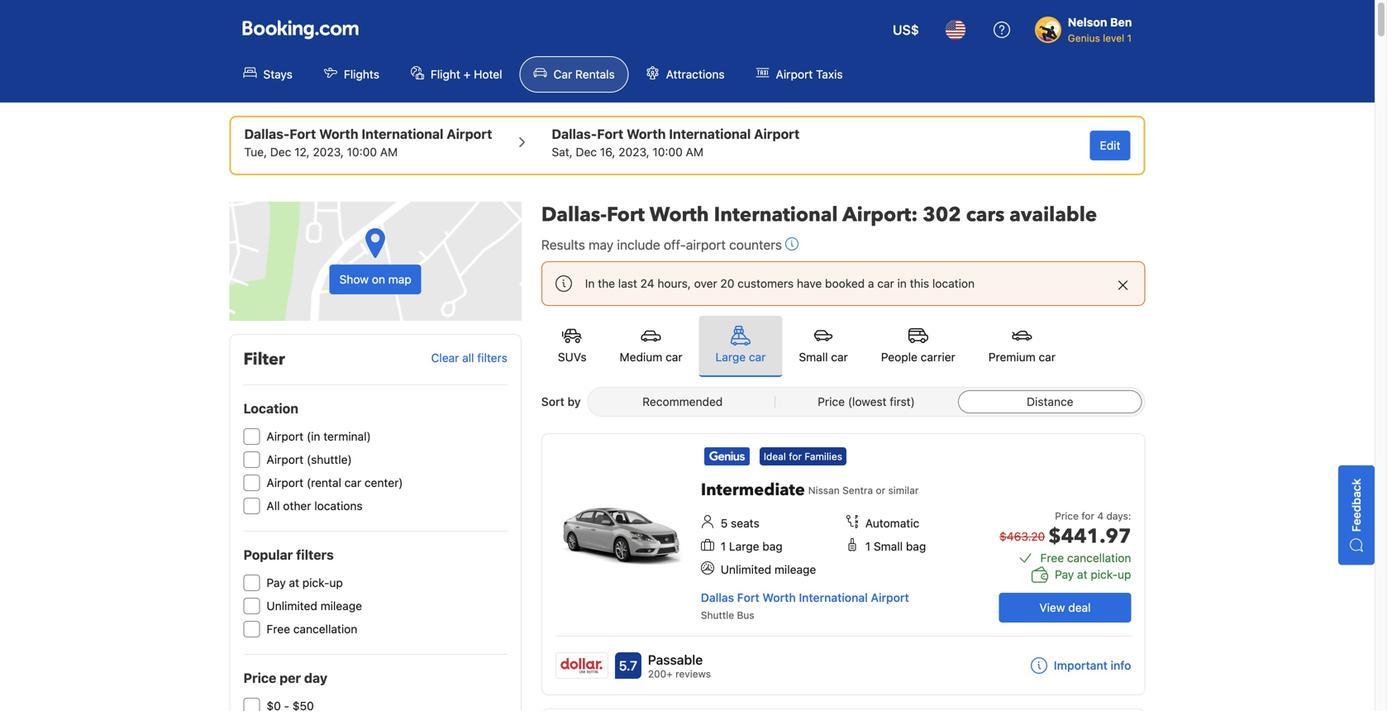 Task type: locate. For each thing, give the bounding box(es) containing it.
stays
[[263, 67, 293, 81]]

popular filters
[[244, 547, 334, 563]]

0 horizontal spatial free
[[267, 622, 290, 636]]

1 down automatic
[[866, 540, 871, 553]]

flight
[[431, 67, 461, 81]]

airport up 'all' at the bottom left
[[267, 476, 304, 490]]

fort up include
[[607, 201, 645, 229]]

worth inside dallas-fort worth international airport sat, dec 16, 2023, 10:00 am
[[627, 126, 666, 142]]

terminal)
[[324, 430, 371, 443]]

small
[[799, 350, 828, 364], [874, 540, 903, 553]]

am for dallas-fort worth international airport tue, dec 12, 2023, 10:00 am
[[380, 145, 398, 159]]

for inside price for 4 days: $463.20 $441.97
[[1082, 510, 1095, 522]]

pay
[[1055, 568, 1075, 581], [267, 576, 286, 590]]

0 vertical spatial cancellation
[[1068, 551, 1132, 565]]

international up counters
[[714, 201, 838, 229]]

1 horizontal spatial 2023,
[[619, 145, 650, 159]]

for left 4
[[1082, 510, 1095, 522]]

for
[[789, 451, 802, 462], [1082, 510, 1095, 522]]

airport left taxis
[[776, 67, 813, 81]]

pay at pick-up up deal
[[1055, 568, 1132, 581]]

10:00 down drop-off location element
[[653, 145, 683, 159]]

premium car button
[[973, 316, 1073, 376]]

car up locations
[[345, 476, 362, 490]]

1 horizontal spatial pay
[[1055, 568, 1075, 581]]

small up 'price (lowest first)'
[[799, 350, 828, 364]]

0 horizontal spatial at
[[289, 576, 299, 590]]

mileage down popular filters
[[321, 599, 362, 613]]

international for sat,
[[669, 126, 751, 142]]

free cancellation down $441.97
[[1041, 551, 1132, 565]]

worth up 'pick-up date' element
[[319, 126, 359, 142]]

1 horizontal spatial unlimited
[[721, 563, 772, 576]]

hours,
[[658, 277, 691, 290]]

dallas- up tue,
[[244, 126, 290, 142]]

dec left the 16,
[[576, 145, 597, 159]]

0 horizontal spatial 1
[[721, 540, 726, 553]]

bag down intermediate
[[763, 540, 783, 553]]

international inside dallas-fort worth international airport sat, dec 16, 2023, 10:00 am
[[669, 126, 751, 142]]

dallas- inside dallas-fort worth international airport tue, dec 12, 2023, 10:00 am
[[244, 126, 290, 142]]

all
[[267, 499, 280, 513]]

am down pick-up location element
[[380, 145, 398, 159]]

0 horizontal spatial dallas-fort worth international airport group
[[244, 124, 492, 160]]

4
[[1098, 510, 1104, 522]]

if you choose one, you'll need to make your own way there - but prices can be a lot lower. image
[[786, 237, 799, 251], [786, 237, 799, 251]]

5.7
[[619, 658, 638, 674]]

airport (in terminal)
[[267, 430, 371, 443]]

2023, inside dallas-fort worth international airport tue, dec 12, 2023, 10:00 am
[[313, 145, 344, 159]]

0 horizontal spatial mileage
[[321, 599, 362, 613]]

1 vertical spatial small
[[874, 540, 903, 553]]

attractions
[[666, 67, 725, 81]]

1 down 5
[[721, 540, 726, 553]]

fort up bus
[[738, 591, 760, 605]]

all
[[462, 351, 474, 365]]

price left (lowest
[[818, 395, 845, 409]]

10:00 down pick-up location element
[[347, 145, 377, 159]]

0 vertical spatial free cancellation
[[1041, 551, 1132, 565]]

drop-off date element
[[552, 144, 800, 160]]

fort for dallas-fort worth international airport sat, dec 16, 2023, 10:00 am
[[597, 126, 624, 142]]

free down price for 4 days: $463.20 $441.97 on the right of the page
[[1041, 551, 1065, 565]]

2 2023, from the left
[[619, 145, 650, 159]]

1 for 1 large bag
[[721, 540, 726, 553]]

2023, right the 16,
[[619, 145, 650, 159]]

price for per
[[244, 670, 276, 686]]

us$
[[893, 22, 920, 38]]

feedback button
[[1339, 465, 1375, 565]]

recommended
[[643, 395, 723, 409]]

1 horizontal spatial free cancellation
[[1041, 551, 1132, 565]]

2023, inside dallas-fort worth international airport sat, dec 16, 2023, 10:00 am
[[619, 145, 650, 159]]

distance
[[1027, 395, 1074, 409]]

1 horizontal spatial dallas-fort worth international airport group
[[552, 124, 800, 160]]

worth for dallas-fort worth international airport: 302 cars available
[[650, 201, 709, 229]]

dallas-fort worth international airport tue, dec 12, 2023, 10:00 am
[[244, 126, 492, 159]]

fort inside dallas fort worth international airport shuttle bus
[[738, 591, 760, 605]]

in
[[898, 277, 907, 290]]

cancellation down $441.97
[[1068, 551, 1132, 565]]

1 vertical spatial mileage
[[321, 599, 362, 613]]

1 horizontal spatial price
[[818, 395, 845, 409]]

show
[[340, 273, 369, 286]]

0 horizontal spatial filters
[[296, 547, 334, 563]]

for for ideal for families
[[789, 451, 802, 462]]

for for price for 4 days: $463.20 $441.97
[[1082, 510, 1095, 522]]

airport down 1 small bag
[[871, 591, 910, 605]]

0 horizontal spatial small
[[799, 350, 828, 364]]

0 horizontal spatial for
[[789, 451, 802, 462]]

1 right level
[[1128, 32, 1132, 44]]

fort
[[290, 126, 316, 142], [597, 126, 624, 142], [607, 201, 645, 229], [738, 591, 760, 605]]

important info
[[1054, 659, 1132, 672]]

$441.97
[[1049, 523, 1132, 550]]

free cancellation
[[1041, 551, 1132, 565], [267, 622, 358, 636]]

airport down +
[[447, 126, 492, 142]]

1 horizontal spatial for
[[1082, 510, 1095, 522]]

dallas-
[[244, 126, 290, 142], [552, 126, 597, 142], [542, 201, 607, 229]]

filters right popular
[[296, 547, 334, 563]]

unlimited down popular filters
[[267, 599, 317, 613]]

0 vertical spatial mileage
[[775, 563, 817, 576]]

200+
[[648, 668, 673, 680]]

pay at pick-up
[[1055, 568, 1132, 581], [267, 576, 343, 590]]

price inside sort by element
[[818, 395, 845, 409]]

filters inside clear all filters button
[[477, 351, 508, 365]]

car right 'medium'
[[666, 350, 683, 364]]

0 vertical spatial small
[[799, 350, 828, 364]]

0 horizontal spatial 2023,
[[313, 145, 344, 159]]

2 bag from the left
[[906, 540, 927, 553]]

international up 'pick-up date' element
[[362, 126, 444, 142]]

dallas- inside dallas-fort worth international airport sat, dec 16, 2023, 10:00 am
[[552, 126, 597, 142]]

0 horizontal spatial up
[[330, 576, 343, 590]]

price for (lowest
[[818, 395, 845, 409]]

car left small car
[[749, 350, 766, 364]]

2 dallas-fort worth international airport group from the left
[[552, 124, 800, 160]]

0 vertical spatial unlimited mileage
[[721, 563, 817, 576]]

mileage up dallas fort worth international airport button
[[775, 563, 817, 576]]

2023,
[[313, 145, 344, 159], [619, 145, 650, 159]]

2 horizontal spatial 1
[[1128, 32, 1132, 44]]

car right the premium
[[1039, 350, 1056, 364]]

1 horizontal spatial dec
[[576, 145, 597, 159]]

at
[[1078, 568, 1088, 581], [289, 576, 299, 590]]

1 horizontal spatial filters
[[477, 351, 508, 365]]

0 horizontal spatial dec
[[270, 145, 291, 159]]

shuttle
[[701, 610, 735, 621]]

1 am from the left
[[380, 145, 398, 159]]

free cancellation up day
[[267, 622, 358, 636]]

$463.20
[[1000, 530, 1046, 543]]

free up "price per day"
[[267, 622, 290, 636]]

pay inside the product card group
[[1055, 568, 1075, 581]]

large inside button
[[716, 350, 746, 364]]

pick- down $441.97
[[1091, 568, 1118, 581]]

airport inside dallas-fort worth international airport sat, dec 16, 2023, 10:00 am
[[754, 126, 800, 142]]

pick-
[[1091, 568, 1118, 581], [303, 576, 330, 590]]

international down 1 small bag
[[799, 591, 868, 605]]

unlimited inside the product card group
[[721, 563, 772, 576]]

international up drop-off date element
[[669, 126, 751, 142]]

10:00
[[347, 145, 377, 159], [653, 145, 683, 159]]

1 horizontal spatial 1
[[866, 540, 871, 553]]

0 vertical spatial price
[[818, 395, 845, 409]]

price up $441.97
[[1056, 510, 1079, 522]]

1 horizontal spatial am
[[686, 145, 704, 159]]

bag down automatic
[[906, 540, 927, 553]]

genius
[[1068, 32, 1101, 44]]

small car button
[[783, 316, 865, 376]]

dallas fort worth international airport button
[[701, 591, 910, 605]]

large car
[[716, 350, 766, 364]]

0 horizontal spatial unlimited
[[267, 599, 317, 613]]

2023, for dallas-fort worth international airport sat, dec 16, 2023, 10:00 am
[[619, 145, 650, 159]]

2 dec from the left
[[576, 145, 597, 159]]

price for 4 days: $463.20 $441.97
[[1000, 510, 1132, 550]]

airport
[[686, 237, 726, 253]]

dallas-fort worth international airport group down attractions link
[[552, 124, 800, 160]]

2 horizontal spatial price
[[1056, 510, 1079, 522]]

sort by
[[542, 395, 581, 409]]

car for large car
[[749, 350, 766, 364]]

1 horizontal spatial mileage
[[775, 563, 817, 576]]

1 vertical spatial unlimited mileage
[[267, 599, 362, 613]]

worth down 1 large bag
[[763, 591, 796, 605]]

may
[[589, 237, 614, 253]]

popular
[[244, 547, 293, 563]]

worth up drop-off date element
[[627, 126, 666, 142]]

1 horizontal spatial free
[[1041, 551, 1065, 565]]

fort inside dallas-fort worth international airport sat, dec 16, 2023, 10:00 am
[[597, 126, 624, 142]]

16,
[[600, 145, 616, 159]]

0 vertical spatial unlimited
[[721, 563, 772, 576]]

airport down airport taxis link
[[754, 126, 800, 142]]

car
[[878, 277, 895, 290], [666, 350, 683, 364], [749, 350, 766, 364], [832, 350, 848, 364], [1039, 350, 1056, 364], [345, 476, 362, 490]]

price inside price for 4 days: $463.20 $441.97
[[1056, 510, 1079, 522]]

international
[[362, 126, 444, 142], [669, 126, 751, 142], [714, 201, 838, 229], [799, 591, 868, 605]]

dallas-fort worth international airport group
[[244, 124, 492, 160], [552, 124, 800, 160]]

international inside dallas-fort worth international airport tue, dec 12, 2023, 10:00 am
[[362, 126, 444, 142]]

unlimited down 1 large bag
[[721, 563, 772, 576]]

bag for 1 large bag
[[763, 540, 783, 553]]

include
[[617, 237, 661, 253]]

feedback
[[1350, 479, 1364, 532]]

sentra
[[843, 485, 874, 496]]

10:00 inside dallas-fort worth international airport tue, dec 12, 2023, 10:00 am
[[347, 145, 377, 159]]

car for premium car
[[1039, 350, 1056, 364]]

car inside button
[[666, 350, 683, 364]]

small down automatic
[[874, 540, 903, 553]]

worth up off-
[[650, 201, 709, 229]]

this
[[910, 277, 930, 290]]

0 vertical spatial free
[[1041, 551, 1065, 565]]

1 10:00 from the left
[[347, 145, 377, 159]]

sort by element
[[588, 387, 1146, 417]]

rentals
[[576, 67, 615, 81]]

results
[[542, 237, 585, 253]]

0 horizontal spatial unlimited mileage
[[267, 599, 362, 613]]

small inside the product card group
[[874, 540, 903, 553]]

1 vertical spatial filters
[[296, 547, 334, 563]]

1 vertical spatial large
[[729, 540, 760, 553]]

1 dec from the left
[[270, 145, 291, 159]]

location
[[933, 277, 975, 290]]

pay up view deal at bottom
[[1055, 568, 1075, 581]]

large up recommended
[[716, 350, 746, 364]]

dec inside dallas-fort worth international airport sat, dec 16, 2023, 10:00 am
[[576, 145, 597, 159]]

worth inside dallas-fort worth international airport tue, dec 12, 2023, 10:00 am
[[319, 126, 359, 142]]

0 horizontal spatial free cancellation
[[267, 622, 358, 636]]

dallas- for dallas-fort worth international airport tue, dec 12, 2023, 10:00 am
[[244, 126, 290, 142]]

0 horizontal spatial price
[[244, 670, 276, 686]]

1 2023, from the left
[[313, 145, 344, 159]]

families
[[805, 451, 843, 462]]

intermediate
[[701, 479, 805, 502]]

car up 'price (lowest first)'
[[832, 350, 848, 364]]

1
[[1128, 32, 1132, 44], [721, 540, 726, 553], [866, 540, 871, 553]]

mileage inside the product card group
[[775, 563, 817, 576]]

1 horizontal spatial pick-
[[1091, 568, 1118, 581]]

am inside dallas-fort worth international airport tue, dec 12, 2023, 10:00 am
[[380, 145, 398, 159]]

small car
[[799, 350, 848, 364]]

at down popular filters
[[289, 576, 299, 590]]

large
[[716, 350, 746, 364], [729, 540, 760, 553]]

dallas- up 'sat,'
[[552, 126, 597, 142]]

1 horizontal spatial bag
[[906, 540, 927, 553]]

large down seats
[[729, 540, 760, 553]]

2023, right 12, on the top of the page
[[313, 145, 344, 159]]

fort inside dallas-fort worth international airport tue, dec 12, 2023, 10:00 am
[[290, 126, 316, 142]]

dec inside dallas-fort worth international airport tue, dec 12, 2023, 10:00 am
[[270, 145, 291, 159]]

5.7 element
[[615, 653, 642, 679]]

1 horizontal spatial pay at pick-up
[[1055, 568, 1132, 581]]

1 vertical spatial for
[[1082, 510, 1095, 522]]

up down popular filters
[[330, 576, 343, 590]]

1 horizontal spatial 10:00
[[653, 145, 683, 159]]

10:00 inside dallas-fort worth international airport sat, dec 16, 2023, 10:00 am
[[653, 145, 683, 159]]

0 horizontal spatial bag
[[763, 540, 783, 553]]

dallas-fort worth international airport group down flights
[[244, 124, 492, 160]]

bag
[[763, 540, 783, 553], [906, 540, 927, 553]]

fort up the 16,
[[597, 126, 624, 142]]

up down $441.97
[[1118, 568, 1132, 581]]

1 horizontal spatial cancellation
[[1068, 551, 1132, 565]]

1 horizontal spatial small
[[874, 540, 903, 553]]

international for shuttle
[[799, 591, 868, 605]]

free
[[1041, 551, 1065, 565], [267, 622, 290, 636]]

dec left 12, on the top of the page
[[270, 145, 291, 159]]

pick- down popular filters
[[303, 576, 330, 590]]

worth inside dallas fort worth international airport shuttle bus
[[763, 591, 796, 605]]

worth
[[319, 126, 359, 142], [627, 126, 666, 142], [650, 201, 709, 229], [763, 591, 796, 605]]

dallas- up results
[[542, 201, 607, 229]]

filters right all
[[477, 351, 508, 365]]

2 vertical spatial price
[[244, 670, 276, 686]]

sort
[[542, 395, 565, 409]]

important info button
[[1031, 658, 1132, 674]]

1 vertical spatial price
[[1056, 510, 1079, 522]]

intermediate nissan sentra or similar
[[701, 479, 919, 502]]

medium car button
[[603, 316, 699, 376]]

pay at pick-up down popular filters
[[267, 576, 343, 590]]

mileage
[[775, 563, 817, 576], [321, 599, 362, 613]]

search summary element
[[230, 116, 1146, 175]]

2 am from the left
[[686, 145, 704, 159]]

airport left (in
[[267, 430, 304, 443]]

at up deal
[[1078, 568, 1088, 581]]

bag for 1 small bag
[[906, 540, 927, 553]]

0 horizontal spatial am
[[380, 145, 398, 159]]

am down drop-off location element
[[686, 145, 704, 159]]

drop-off location element
[[552, 124, 800, 144]]

1 bag from the left
[[763, 540, 783, 553]]

1 vertical spatial cancellation
[[293, 622, 358, 636]]

fort up 12, on the top of the page
[[290, 126, 316, 142]]

cancellation up day
[[293, 622, 358, 636]]

unlimited mileage down popular filters
[[267, 599, 362, 613]]

cancellation inside the product card group
[[1068, 551, 1132, 565]]

0 vertical spatial for
[[789, 451, 802, 462]]

0 vertical spatial filters
[[477, 351, 508, 365]]

international inside dallas fort worth international airport shuttle bus
[[799, 591, 868, 605]]

0 horizontal spatial 10:00
[[347, 145, 377, 159]]

1 horizontal spatial at
[[1078, 568, 1088, 581]]

1 horizontal spatial up
[[1118, 568, 1132, 581]]

unlimited mileage down 1 large bag
[[721, 563, 817, 576]]

for right ideal
[[789, 451, 802, 462]]

am inside dallas-fort worth international airport sat, dec 16, 2023, 10:00 am
[[686, 145, 704, 159]]

0 vertical spatial large
[[716, 350, 746, 364]]

1 horizontal spatial unlimited mileage
[[721, 563, 817, 576]]

pay down popular
[[267, 576, 286, 590]]

airport (rental car center)
[[267, 476, 403, 490]]

price left per
[[244, 670, 276, 686]]

tue,
[[244, 145, 267, 159]]

fort for dallas-fort worth international airport tue, dec 12, 2023, 10:00 am
[[290, 126, 316, 142]]

unlimited
[[721, 563, 772, 576], [267, 599, 317, 613]]

1 vertical spatial free
[[267, 622, 290, 636]]

unlimited mileage
[[721, 563, 817, 576], [267, 599, 362, 613]]

2 10:00 from the left
[[653, 145, 683, 159]]



Task type: vqa. For each thing, say whether or not it's contained in the screenshot.
5.7 element
yes



Task type: describe. For each thing, give the bounding box(es) containing it.
car for small car
[[832, 350, 848, 364]]

ideal for families
[[764, 451, 843, 462]]

free inside the product card group
[[1041, 551, 1065, 565]]

0 horizontal spatial pay at pick-up
[[267, 576, 343, 590]]

dec for dallas-fort worth international airport sat, dec 16, 2023, 10:00 am
[[576, 145, 597, 159]]

dec for dallas-fort worth international airport tue, dec 12, 2023, 10:00 am
[[270, 145, 291, 159]]

unlimited mileage inside the product card group
[[721, 563, 817, 576]]

dallas fort worth international airport shuttle bus
[[701, 591, 910, 621]]

dallas-fort worth international airport sat, dec 16, 2023, 10:00 am
[[552, 126, 800, 159]]

1 dallas-fort worth international airport group from the left
[[244, 124, 492, 160]]

dallas
[[701, 591, 735, 605]]

flight + hotel link
[[397, 56, 517, 93]]

2023, for dallas-fort worth international airport tue, dec 12, 2023, 10:00 am
[[313, 145, 344, 159]]

international for 302
[[714, 201, 838, 229]]

dallas-fort worth international airport: 302 cars available
[[542, 201, 1098, 229]]

(shuttle)
[[307, 453, 352, 466]]

over
[[694, 277, 718, 290]]

center)
[[365, 476, 403, 490]]

flights link
[[310, 56, 394, 93]]

last
[[619, 277, 638, 290]]

day
[[304, 670, 328, 686]]

(lowest
[[848, 395, 887, 409]]

price (lowest first)
[[818, 395, 915, 409]]

edit button
[[1091, 131, 1131, 160]]

pick-up date element
[[244, 144, 492, 160]]

(in
[[307, 430, 320, 443]]

free cancellation inside the product card group
[[1041, 551, 1132, 565]]

filter
[[244, 348, 285, 371]]

hotel
[[474, 67, 503, 81]]

pick-up location element
[[244, 124, 492, 144]]

a
[[868, 277, 875, 290]]

12,
[[295, 145, 310, 159]]

pick- inside the product card group
[[1091, 568, 1118, 581]]

cars
[[967, 201, 1005, 229]]

5
[[721, 517, 728, 530]]

nissan
[[809, 485, 840, 496]]

dallas- for dallas-fort worth international airport sat, dec 16, 2023, 10:00 am
[[552, 126, 597, 142]]

product card group
[[542, 433, 1152, 696]]

show on map button
[[230, 202, 522, 321]]

flight + hotel
[[431, 67, 503, 81]]

medium car
[[620, 350, 683, 364]]

clear
[[431, 351, 459, 365]]

people
[[882, 350, 918, 364]]

suvs
[[558, 350, 587, 364]]

customers
[[738, 277, 794, 290]]

1 vertical spatial unlimited
[[267, 599, 317, 613]]

1 for 1 small bag
[[866, 540, 871, 553]]

price for for
[[1056, 510, 1079, 522]]

premium
[[989, 350, 1036, 364]]

up inside the product card group
[[1118, 568, 1132, 581]]

location
[[244, 401, 299, 416]]

have
[[797, 277, 822, 290]]

view deal button
[[1000, 593, 1132, 623]]

skip to main content element
[[0, 0, 1375, 103]]

important
[[1054, 659, 1108, 672]]

dallas- for dallas-fort worth international airport: 302 cars available
[[542, 201, 607, 229]]

clear all filters button
[[431, 351, 508, 365]]

view deal
[[1040, 601, 1091, 615]]

edit
[[1101, 139, 1121, 152]]

worth for dallas-fort worth international airport tue, dec 12, 2023, 10:00 am
[[319, 126, 359, 142]]

suvs button
[[542, 316, 603, 376]]

booked
[[826, 277, 865, 290]]

carrier
[[921, 350, 956, 364]]

airport down airport (in terminal)
[[267, 453, 304, 466]]

counters
[[730, 237, 782, 253]]

large inside the product card group
[[729, 540, 760, 553]]

car rentals
[[554, 67, 615, 81]]

or
[[876, 485, 886, 496]]

at inside the product card group
[[1078, 568, 1088, 581]]

people carrier
[[882, 350, 956, 364]]

car right a
[[878, 277, 895, 290]]

supplied by rc - dollar image
[[557, 653, 608, 678]]

reviews
[[676, 668, 711, 680]]

medium
[[620, 350, 663, 364]]

premium car
[[989, 350, 1056, 364]]

airport inside dallas-fort worth international airport tue, dec 12, 2023, 10:00 am
[[447, 126, 492, 142]]

ben
[[1111, 15, 1133, 29]]

1 inside nelson ben genius level 1
[[1128, 32, 1132, 44]]

small inside small car button
[[799, 350, 828, 364]]

car rentals link
[[520, 56, 629, 93]]

first)
[[890, 395, 915, 409]]

flights
[[344, 67, 380, 81]]

available
[[1010, 201, 1098, 229]]

level
[[1104, 32, 1125, 44]]

international for tue,
[[362, 126, 444, 142]]

the
[[598, 277, 615, 290]]

view
[[1040, 601, 1066, 615]]

off-
[[664, 237, 686, 253]]

fort for dallas fort worth international airport shuttle bus
[[738, 591, 760, 605]]

large car button
[[699, 316, 783, 377]]

in
[[585, 277, 595, 290]]

passable
[[648, 652, 703, 668]]

airport taxis link
[[742, 56, 857, 93]]

automatic
[[866, 517, 920, 530]]

1 vertical spatial free cancellation
[[267, 622, 358, 636]]

seats
[[731, 517, 760, 530]]

clear all filters
[[431, 351, 508, 365]]

show on map
[[340, 273, 412, 286]]

am for dallas-fort worth international airport sat, dec 16, 2023, 10:00 am
[[686, 145, 704, 159]]

people carrier button
[[865, 316, 973, 376]]

worth for dallas fort worth international airport shuttle bus
[[763, 591, 796, 605]]

all other locations
[[267, 499, 363, 513]]

pay at pick-up inside the product card group
[[1055, 568, 1132, 581]]

per
[[280, 670, 301, 686]]

similar
[[889, 485, 919, 496]]

airport inside airport taxis link
[[776, 67, 813, 81]]

customer rating 5.7 passable element
[[648, 650, 711, 670]]

airport inside dallas fort worth international airport shuttle bus
[[871, 591, 910, 605]]

map
[[389, 273, 412, 286]]

fort for dallas-fort worth international airport: 302 cars available
[[607, 201, 645, 229]]

+
[[464, 67, 471, 81]]

0 horizontal spatial pick-
[[303, 576, 330, 590]]

(rental
[[307, 476, 342, 490]]

worth for dallas-fort worth international airport sat, dec 16, 2023, 10:00 am
[[627, 126, 666, 142]]

0 horizontal spatial pay
[[267, 576, 286, 590]]

other
[[283, 499, 311, 513]]

0 horizontal spatial cancellation
[[293, 622, 358, 636]]

10:00 for dallas-fort worth international airport sat, dec 16, 2023, 10:00 am
[[653, 145, 683, 159]]

on
[[372, 273, 385, 286]]

us$ button
[[883, 10, 929, 50]]

car for medium car
[[666, 350, 683, 364]]

10:00 for dallas-fort worth international airport tue, dec 12, 2023, 10:00 am
[[347, 145, 377, 159]]



